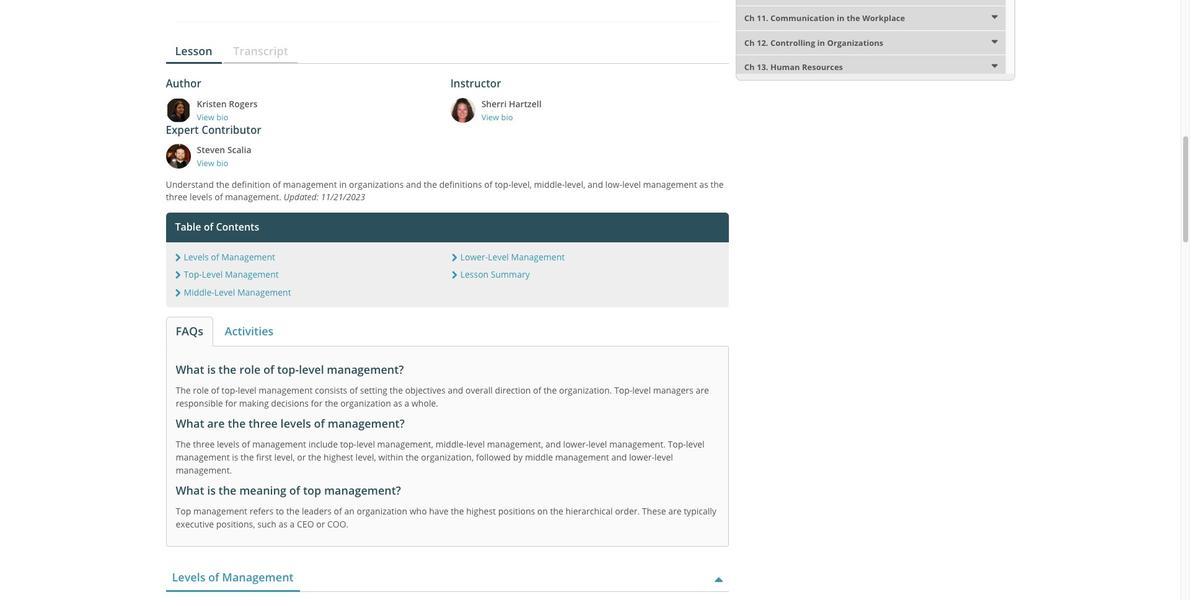 Task type: vqa. For each thing, say whether or not it's contained in the screenshot.
the Create an account to start this course today Try it risk-free for 30 days!
no



Task type: describe. For each thing, give the bounding box(es) containing it.
what are the three levels of management?
[[176, 416, 405, 431]]

organizations
[[827, 37, 884, 48]]

a inside the role of top-level management consists of setting the objectives and overall direction of the organization. top-level managers are responsible for making decisions for the organization as a whole.
[[405, 397, 409, 409]]

middle-
[[184, 286, 214, 298]]

three inside understand the definition of management in organizations and the definitions of top-level, middle-level, and low-level management as the three levels of management.
[[166, 191, 188, 203]]

managers
[[653, 384, 694, 396]]

1 vertical spatial management.
[[609, 438, 666, 450]]

of up the table of contents
[[215, 191, 223, 203]]

1 horizontal spatial lower-
[[629, 451, 655, 463]]

as inside understand the definition of management in organizations and the definitions of top-level, middle-level, and low-level management as the three levels of management.
[[699, 179, 708, 190]]

ceo
[[297, 518, 314, 530]]

and right organizations
[[406, 179, 422, 190]]

instructor
[[450, 76, 501, 91]]

middle-level management link
[[184, 286, 291, 298]]

understand the definition of management in organizations and the definitions of top-level, middle-level, and low-level management as the three levels of management.
[[166, 179, 724, 203]]

setting
[[360, 384, 387, 396]]

are inside the role of top-level management consists of setting the objectives and overall direction of the organization. top-level managers are responsible for making decisions for the organization as a whole.
[[696, 384, 709, 396]]

who
[[410, 505, 427, 517]]

view for instructor
[[481, 111, 499, 122]]

1 vertical spatial level
[[202, 268, 223, 280]]

sherri hartzell view bio
[[481, 98, 542, 122]]

three inside the three levels of management include top-level management, middle-level management, and lower-level management. top-level management is the first level, or the highest level, within the organization, followed by middle management and lower-level management.
[[193, 438, 215, 450]]

top- inside the role of top-level management consists of setting the objectives and overall direction of the organization. top-level managers are responsible for making decisions for the organization as a whole.
[[614, 384, 632, 396]]

top
[[303, 483, 321, 498]]

management up middle-level management "link"
[[225, 268, 279, 280]]

organization.
[[559, 384, 612, 396]]

organization inside 'top management refers to the leaders of an organization who have the highest positions on the hierarchical order. these are typically executive positions, such as a ceo or coo.'
[[357, 505, 407, 517]]

order.
[[615, 505, 640, 517]]

hierarchical
[[566, 505, 613, 517]]

the for what are the three levels of management?
[[176, 438, 191, 450]]

highest inside 'top management refers to the leaders of an organization who have the highest positions on the hierarchical order. these are typically executive positions, such as a ceo or coo.'
[[466, 505, 496, 517]]

responsible
[[176, 397, 223, 409]]

of up the responsible
[[211, 384, 219, 396]]

the role of top-level management consists of setting the objectives and overall direction of the organization. top-level managers are responsible for making decisions for the organization as a whole.
[[176, 384, 709, 409]]

hartzell
[[509, 98, 542, 109]]

and left low-
[[588, 179, 603, 190]]

management? for what are the three levels of management?
[[328, 416, 405, 431]]

levels inside understand the definition of management in organizations and the definitions of top-level, middle-level, and low-level management as the three levels of management.
[[190, 191, 212, 203]]

levels for levels of management
[[172, 570, 205, 585]]

author
[[166, 76, 201, 91]]

as inside 'top management refers to the leaders of an organization who have the highest positions on the hierarchical order. these are typically executive positions, such as a ceo or coo.'
[[279, 518, 288, 530]]

top management refers to the leaders of an organization who have the highest positions on the hierarchical order. these are typically executive positions, such as a ceo or coo.
[[176, 505, 717, 530]]

1 vertical spatial levels of management link
[[166, 566, 300, 592]]

is inside the three levels of management include top-level management, middle-level management, and lower-level management. top-level management is the first level, or the highest level, within the organization, followed by middle management and lower-level management.
[[232, 451, 238, 463]]

contents
[[216, 220, 259, 234]]

workplace
[[862, 13, 905, 24]]

0 vertical spatial levels of management link
[[184, 251, 275, 263]]

transcript link
[[233, 43, 288, 58]]

scalia
[[227, 144, 251, 156]]

top- inside the three levels of management include top-level management, middle-level management, and lower-level management. top-level management is the first level, or the highest level, within the organization, followed by middle management and lower-level management.
[[668, 438, 686, 450]]

updated: 11/21/2023
[[284, 191, 365, 203]]

level, right first
[[274, 451, 295, 463]]

management inside the role of top-level management consists of setting the objectives and overall direction of the organization. top-level managers are responsible for making decisions for the organization as a whole.
[[259, 384, 313, 396]]

1 for from the left
[[225, 397, 237, 409]]

of up include
[[314, 416, 325, 431]]

level, left low-
[[565, 179, 585, 190]]

of inside 'top management refers to the leaders of an organization who have the highest positions on the hierarchical order. these are typically executive positions, such as a ceo or coo.'
[[334, 505, 342, 517]]

management down top-level management link
[[237, 286, 291, 298]]

table
[[175, 220, 201, 234]]

management for levels of management
[[222, 570, 294, 585]]

bio for instructor
[[501, 111, 513, 122]]

whole.
[[412, 397, 438, 409]]

consists
[[315, 384, 347, 396]]

activities
[[225, 324, 274, 339]]

in for communication
[[837, 13, 845, 24]]

objectives
[[405, 384, 446, 396]]

definitions
[[439, 179, 482, 190]]

middle
[[525, 451, 553, 463]]

levels of management top-level management middle-level management
[[184, 251, 291, 298]]

transcript
[[233, 43, 288, 58]]

within
[[378, 451, 403, 463]]

a inside 'top management refers to the leaders of an organization who have the highest positions on the hierarchical order. these are typically executive positions, such as a ceo or coo.'
[[290, 518, 295, 530]]

followed
[[476, 451, 511, 463]]

steven scalia view bio
[[197, 144, 251, 169]]

2 management, from the left
[[487, 438, 543, 450]]

decisions
[[271, 397, 309, 409]]

by
[[513, 451, 523, 463]]

overall
[[466, 384, 493, 396]]

what is the role of top-level management?
[[176, 362, 404, 377]]

rogers
[[229, 98, 258, 109]]

management up first
[[252, 438, 306, 450]]

controlling
[[771, 37, 815, 48]]

positions,
[[216, 518, 255, 530]]

meaning
[[239, 483, 286, 498]]

resources
[[802, 62, 843, 73]]

an
[[344, 505, 354, 517]]

lesson summary link
[[460, 268, 530, 280]]

or inside the three levels of management include top-level management, middle-level management, and lower-level management. top-level management is the first level, or the highest level, within the organization, followed by middle management and lower-level management.
[[297, 451, 306, 463]]

0 vertical spatial role
[[239, 362, 261, 377]]

making
[[239, 397, 269, 409]]

level, left within
[[356, 451, 376, 463]]

human
[[771, 62, 800, 73]]

lower-level management link
[[460, 251, 565, 263]]

top
[[176, 505, 191, 517]]

on
[[537, 505, 548, 517]]

organization,
[[421, 451, 474, 463]]

organizations
[[349, 179, 404, 190]]

levels inside the three levels of management include top-level management, middle-level management, and lower-level management. top-level management is the first level, or the highest level, within the organization, followed by middle management and lower-level management.
[[217, 438, 240, 450]]

of left the setting
[[350, 384, 358, 396]]

bio for expert contributor
[[217, 158, 228, 169]]

kristen rogers view bio
[[197, 98, 258, 122]]

definition
[[232, 179, 270, 190]]

expert contributor
[[166, 123, 261, 137]]

typically
[[684, 505, 717, 517]]

top-level management link
[[184, 268, 279, 280]]

2 for from the left
[[311, 397, 323, 409]]

lower-
[[460, 251, 488, 263]]

low-
[[605, 179, 622, 190]]

role inside the role of top-level management consists of setting the objectives and overall direction of the organization. top-level managers are responsible for making decisions for the organization as a whole.
[[193, 384, 209, 396]]

of inside the three levels of management include top-level management, middle-level management, and lower-level management. top-level management is the first level, or the highest level, within the organization, followed by middle management and lower-level management.
[[242, 438, 250, 450]]

of up making
[[263, 362, 274, 377]]

include
[[308, 438, 338, 450]]

leaders
[[302, 505, 332, 517]]

is for role
[[207, 362, 216, 377]]



Task type: locate. For each thing, give the bounding box(es) containing it.
bio up the expert contributor
[[217, 111, 228, 122]]

0 horizontal spatial middle-
[[436, 438, 466, 450]]

0 horizontal spatial levels
[[190, 191, 212, 203]]

0 horizontal spatial three
[[166, 191, 188, 203]]

is for meaning
[[207, 483, 216, 498]]

0 vertical spatial lower-
[[563, 438, 589, 450]]

3 what from the top
[[176, 483, 204, 498]]

levels down "decisions"
[[281, 416, 311, 431]]

of left an
[[334, 505, 342, 517]]

2 vertical spatial top-
[[668, 438, 686, 450]]

what
[[176, 362, 204, 377], [176, 416, 204, 431], [176, 483, 204, 498]]

level, right "definitions"
[[511, 179, 532, 190]]

of inside levels of management top-level management middle-level management
[[211, 251, 219, 263]]

a left ceo
[[290, 518, 295, 530]]

of down executive
[[208, 570, 219, 585]]

three
[[166, 191, 188, 203], [249, 416, 278, 431], [193, 438, 215, 450]]

0 horizontal spatial in
[[339, 179, 347, 190]]

level up middle-
[[202, 268, 223, 280]]

is left first
[[232, 451, 238, 463]]

what for what is the meaning of top management?
[[176, 483, 204, 498]]

three down making
[[249, 416, 278, 431]]

view for expert contributor
[[197, 158, 214, 169]]

management inside 'top management refers to the leaders of an organization who have the highest positions on the hierarchical order. these are typically executive positions, such as a ceo or coo.'
[[193, 505, 247, 517]]

2 what from the top
[[176, 416, 204, 431]]

a left whole.
[[405, 397, 409, 409]]

1 horizontal spatial middle-
[[534, 179, 565, 190]]

1 vertical spatial a
[[290, 518, 295, 530]]

bio inside sherri hartzell view bio
[[501, 111, 513, 122]]

top- up "decisions"
[[277, 362, 299, 377]]

2 vertical spatial are
[[668, 505, 682, 517]]

management. inside understand the definition of management in organizations and the definitions of top-level, middle-level, and low-level management as the three levels of management.
[[225, 191, 281, 203]]

top- inside the three levels of management include top-level management, middle-level management, and lower-level management. top-level management is the first level, or the highest level, within the organization, followed by middle management and lower-level management.
[[340, 438, 357, 450]]

0 vertical spatial organization
[[340, 397, 391, 409]]

management? for what is the meaning of top management?
[[324, 483, 401, 498]]

management inside lower-level management lesson summary
[[511, 251, 565, 263]]

0 vertical spatial top-
[[184, 268, 202, 280]]

ch for ch 11. communication in the workplace
[[744, 13, 755, 24]]

levels down understand
[[190, 191, 212, 203]]

1 vertical spatial is
[[232, 451, 238, 463]]

0 vertical spatial lesson
[[175, 43, 212, 58]]

top- up the responsible
[[222, 384, 238, 396]]

refers
[[250, 505, 274, 517]]

steven
[[197, 144, 225, 156]]

0 vertical spatial levels
[[184, 251, 209, 263]]

of right "definitions"
[[484, 179, 493, 190]]

table of contents
[[175, 220, 259, 234]]

highest down include
[[324, 451, 353, 463]]

management down such
[[222, 570, 294, 585]]

1 vertical spatial lesson
[[460, 268, 489, 280]]

ch left 13. at the top of the page
[[744, 62, 755, 73]]

bio inside steven scalia view bio
[[217, 158, 228, 169]]

top- inside levels of management top-level management middle-level management
[[184, 268, 202, 280]]

view inside the kristen rogers view bio
[[197, 111, 214, 122]]

contributor
[[202, 123, 261, 137]]

management right middle
[[555, 451, 609, 463]]

coo.
[[327, 518, 349, 530]]

bio
[[217, 111, 228, 122], [501, 111, 513, 122], [217, 158, 228, 169]]

management
[[283, 179, 337, 190], [643, 179, 697, 190], [259, 384, 313, 396], [252, 438, 306, 450], [176, 451, 230, 463], [555, 451, 609, 463], [193, 505, 247, 517]]

lesson up author
[[175, 43, 212, 58]]

1 horizontal spatial levels
[[217, 438, 240, 450]]

level inside lower-level management lesson summary
[[488, 251, 509, 263]]

sherri
[[481, 98, 507, 109]]

top- right organization.
[[614, 384, 632, 396]]

1 horizontal spatial three
[[193, 438, 215, 450]]

1 horizontal spatial or
[[316, 518, 325, 530]]

0 horizontal spatial lesson
[[175, 43, 212, 58]]

organization right an
[[357, 505, 407, 517]]

0 vertical spatial or
[[297, 451, 306, 463]]

expert
[[166, 123, 199, 137]]

in up 11/21/2023
[[339, 179, 347, 190]]

lower-
[[563, 438, 589, 450], [629, 451, 655, 463]]

0 horizontal spatial a
[[290, 518, 295, 530]]

2 the from the top
[[176, 438, 191, 450]]

management up positions, on the bottom left of page
[[193, 505, 247, 517]]

2 vertical spatial in
[[339, 179, 347, 190]]

2 horizontal spatial in
[[837, 13, 845, 24]]

view down kristen in the top left of the page
[[197, 111, 214, 122]]

of
[[273, 179, 281, 190], [484, 179, 493, 190], [215, 191, 223, 203], [204, 220, 213, 234], [211, 251, 219, 263], [263, 362, 274, 377], [211, 384, 219, 396], [350, 384, 358, 396], [533, 384, 541, 396], [314, 416, 325, 431], [242, 438, 250, 450], [289, 483, 300, 498], [334, 505, 342, 517], [208, 570, 219, 585]]

are down the responsible
[[207, 416, 225, 431]]

1 vertical spatial ch
[[744, 37, 755, 48]]

organization
[[340, 397, 391, 409], [357, 505, 407, 517]]

0 horizontal spatial top-
[[184, 268, 202, 280]]

what is the meaning of top management?
[[176, 483, 401, 498]]

1 horizontal spatial in
[[817, 37, 825, 48]]

0 vertical spatial three
[[166, 191, 188, 203]]

or
[[297, 451, 306, 463], [316, 518, 325, 530]]

in up organizations
[[837, 13, 845, 24]]

what down the responsible
[[176, 416, 204, 431]]

view bio button for author
[[197, 111, 444, 123]]

management up "decisions"
[[259, 384, 313, 396]]

what up the responsible
[[176, 362, 204, 377]]

lower-level management lesson summary
[[460, 251, 565, 280]]

to
[[276, 505, 284, 517]]

management for levels of management top-level management middle-level management
[[221, 251, 275, 263]]

levels down executive
[[172, 570, 205, 585]]

levels inside levels of management top-level management middle-level management
[[184, 251, 209, 263]]

1 vertical spatial levels
[[172, 570, 205, 585]]

2 vertical spatial what
[[176, 483, 204, 498]]

and up middle
[[546, 438, 561, 450]]

is up the responsible
[[207, 362, 216, 377]]

management up updated:
[[283, 179, 337, 190]]

top- inside the role of top-level management consists of setting the objectives and overall direction of the organization. top-level managers are responsible for making decisions for the organization as a whole.
[[222, 384, 238, 396]]

in up resources
[[817, 37, 825, 48]]

a
[[405, 397, 409, 409], [290, 518, 295, 530]]

levels of management link
[[184, 251, 275, 263], [166, 566, 300, 592]]

ch for ch 13. human resources
[[744, 62, 755, 73]]

role up making
[[239, 362, 261, 377]]

in for controlling
[[817, 37, 825, 48]]

lower- up these
[[629, 451, 655, 463]]

bio down steven on the left of page
[[217, 158, 228, 169]]

1 vertical spatial what
[[176, 416, 204, 431]]

as inside the role of top-level management consists of setting the objectives and overall direction of the organization. top-level managers are responsible for making decisions for the organization as a whole.
[[393, 397, 402, 409]]

0 horizontal spatial are
[[207, 416, 225, 431]]

2 vertical spatial management?
[[324, 483, 401, 498]]

levels for levels of management top-level management middle-level management
[[184, 251, 209, 263]]

top-
[[495, 179, 511, 190], [277, 362, 299, 377], [222, 384, 238, 396], [340, 438, 357, 450]]

the inside the three levels of management include top-level management, middle-level management, and lower-level management. top-level management is the first level, or the highest level, within the organization, followed by middle management and lower-level management.
[[176, 438, 191, 450]]

role up the responsible
[[193, 384, 209, 396]]

top- down managers
[[668, 438, 686, 450]]

1 horizontal spatial top-
[[614, 384, 632, 396]]

0 vertical spatial as
[[699, 179, 708, 190]]

level
[[488, 251, 509, 263], [202, 268, 223, 280], [214, 286, 235, 298]]

13.
[[757, 62, 768, 73]]

is up executive
[[207, 483, 216, 498]]

what for what are the three levels of management?
[[176, 416, 204, 431]]

1 vertical spatial role
[[193, 384, 209, 396]]

1 management, from the left
[[377, 438, 433, 450]]

1 horizontal spatial highest
[[466, 505, 496, 517]]

summary
[[491, 268, 530, 280]]

0 vertical spatial the
[[176, 384, 191, 396]]

what for what is the role of top-level management?
[[176, 362, 204, 377]]

0 vertical spatial are
[[696, 384, 709, 396]]

levels down making
[[217, 438, 240, 450]]

or down leaders
[[316, 518, 325, 530]]

in
[[837, 13, 845, 24], [817, 37, 825, 48], [339, 179, 347, 190]]

1 vertical spatial levels
[[281, 416, 311, 431]]

view down steven on the left of page
[[197, 158, 214, 169]]

the inside the role of top-level management consists of setting the objectives and overall direction of the organization. top-level managers are responsible for making decisions for the organization as a whole.
[[176, 384, 191, 396]]

have
[[429, 505, 449, 517]]

understand
[[166, 179, 214, 190]]

faqs
[[176, 324, 203, 339]]

ch for ch 12. controlling in organizations
[[744, 37, 755, 48]]

management up summary on the left top
[[511, 251, 565, 263]]

top- inside understand the definition of management in organizations and the definitions of top-level, middle-level, and low-level management as the three levels of management.
[[495, 179, 511, 190]]

management? up an
[[324, 483, 401, 498]]

12.
[[757, 37, 768, 48]]

3 ch from the top
[[744, 62, 755, 73]]

lesson link
[[175, 43, 212, 58]]

2 horizontal spatial as
[[699, 179, 708, 190]]

of down making
[[242, 438, 250, 450]]

0 vertical spatial management.
[[225, 191, 281, 203]]

0 vertical spatial highest
[[324, 451, 353, 463]]

2 horizontal spatial three
[[249, 416, 278, 431]]

2 vertical spatial ch
[[744, 62, 755, 73]]

bio down sherri
[[501, 111, 513, 122]]

1 vertical spatial organization
[[357, 505, 407, 517]]

view bio button for instructor
[[481, 111, 729, 123]]

or up the top
[[297, 451, 306, 463]]

the three levels of management include top-level management, middle-level management, and lower-level management. top-level management is the first level, or the highest level, within the organization, followed by middle management and lower-level management.
[[176, 438, 705, 476]]

1 vertical spatial management?
[[328, 416, 405, 431]]

0 horizontal spatial highest
[[324, 451, 353, 463]]

2 ch from the top
[[744, 37, 755, 48]]

2 vertical spatial as
[[279, 518, 288, 530]]

is
[[207, 362, 216, 377], [232, 451, 238, 463], [207, 483, 216, 498]]

level
[[622, 179, 641, 190], [299, 362, 324, 377], [238, 384, 256, 396], [632, 384, 651, 396], [357, 438, 375, 450], [466, 438, 485, 450], [589, 438, 607, 450], [686, 438, 705, 450], [655, 451, 673, 463]]

middle- inside the three levels of management include top-level management, middle-level management, and lower-level management. top-level management is the first level, or the highest level, within the organization, followed by middle management and lower-level management.
[[436, 438, 466, 450]]

of left the top
[[289, 483, 300, 498]]

2 vertical spatial levels
[[217, 438, 240, 450]]

management up top-level management link
[[221, 251, 275, 263]]

view down sherri
[[481, 111, 499, 122]]

1 vertical spatial in
[[817, 37, 825, 48]]

level down top-level management link
[[214, 286, 235, 298]]

the
[[847, 13, 860, 24], [216, 179, 229, 190], [424, 179, 437, 190], [711, 179, 724, 190], [219, 362, 236, 377], [390, 384, 403, 396], [544, 384, 557, 396], [325, 397, 338, 409], [228, 416, 246, 431], [241, 451, 254, 463], [308, 451, 321, 463], [406, 451, 419, 463], [219, 483, 236, 498], [286, 505, 300, 517], [451, 505, 464, 517], [550, 505, 563, 517]]

first
[[256, 451, 272, 463]]

for
[[225, 397, 237, 409], [311, 397, 323, 409]]

three down the responsible
[[193, 438, 215, 450]]

positions
[[498, 505, 535, 517]]

are
[[696, 384, 709, 396], [207, 416, 225, 431], [668, 505, 682, 517]]

the for what is the role of top-level management?
[[176, 384, 191, 396]]

management down the responsible
[[176, 451, 230, 463]]

management.
[[225, 191, 281, 203], [609, 438, 666, 450], [176, 464, 232, 476]]

direction
[[495, 384, 531, 396]]

organization down the setting
[[340, 397, 391, 409]]

levels of management link up top-level management link
[[184, 251, 275, 263]]

ch 13. human resources
[[744, 62, 843, 73]]

0 vertical spatial is
[[207, 362, 216, 377]]

for left making
[[225, 397, 237, 409]]

of right "table"
[[204, 220, 213, 234]]

1 vertical spatial the
[[176, 438, 191, 450]]

2 horizontal spatial levels
[[281, 416, 311, 431]]

1 vertical spatial highest
[[466, 505, 496, 517]]

0 vertical spatial what
[[176, 362, 204, 377]]

role
[[239, 362, 261, 377], [193, 384, 209, 396]]

top- right include
[[340, 438, 357, 450]]

are inside 'top management refers to the leaders of an organization who have the highest positions on the hierarchical order. these are typically executive positions, such as a ceo or coo.'
[[668, 505, 682, 517]]

ch 11. communication in the workplace
[[744, 13, 905, 24]]

management right low-
[[643, 179, 697, 190]]

what up top
[[176, 483, 204, 498]]

highest
[[324, 451, 353, 463], [466, 505, 496, 517]]

0 vertical spatial ch
[[744, 13, 755, 24]]

0 horizontal spatial role
[[193, 384, 209, 396]]

2 vertical spatial three
[[193, 438, 215, 450]]

top- up middle-
[[184, 268, 202, 280]]

levels down "table"
[[184, 251, 209, 263]]

management? up the setting
[[327, 362, 404, 377]]

as
[[699, 179, 708, 190], [393, 397, 402, 409], [279, 518, 288, 530]]

0 vertical spatial management?
[[327, 362, 404, 377]]

ch
[[744, 13, 755, 24], [744, 37, 755, 48], [744, 62, 755, 73]]

the down the responsible
[[176, 438, 191, 450]]

level inside understand the definition of management in organizations and the definitions of top-level, middle-level, and low-level management as the three levels of management.
[[622, 179, 641, 190]]

and inside the role of top-level management consists of setting the objectives and overall direction of the organization. top-level managers are responsible for making decisions for the organization as a whole.
[[448, 384, 463, 396]]

2 horizontal spatial are
[[696, 384, 709, 396]]

0 horizontal spatial management,
[[377, 438, 433, 450]]

such
[[257, 518, 276, 530]]

in inside understand the definition of management in organizations and the definitions of top-level, middle-level, and low-level management as the three levels of management.
[[339, 179, 347, 190]]

management for lower-level management lesson summary
[[511, 251, 565, 263]]

2 horizontal spatial top-
[[668, 438, 686, 450]]

2 vertical spatial management.
[[176, 464, 232, 476]]

1 horizontal spatial role
[[239, 362, 261, 377]]

1 what from the top
[[176, 362, 204, 377]]

1 vertical spatial middle-
[[436, 438, 466, 450]]

2 vertical spatial level
[[214, 286, 235, 298]]

updated:
[[284, 191, 319, 203]]

lesson inside lower-level management lesson summary
[[460, 268, 489, 280]]

1 vertical spatial top-
[[614, 384, 632, 396]]

levels of management link down positions, on the bottom left of page
[[166, 566, 300, 592]]

1 vertical spatial three
[[249, 416, 278, 431]]

levels
[[184, 251, 209, 263], [172, 570, 205, 585]]

11.
[[757, 13, 768, 24]]

1 vertical spatial lower-
[[629, 451, 655, 463]]

1 horizontal spatial for
[[311, 397, 323, 409]]

middle-
[[534, 179, 565, 190], [436, 438, 466, 450]]

the up the responsible
[[176, 384, 191, 396]]

0 vertical spatial level
[[488, 251, 509, 263]]

lower- down organization.
[[563, 438, 589, 450]]

view inside steven scalia view bio
[[197, 158, 214, 169]]

0 horizontal spatial as
[[279, 518, 288, 530]]

1 vertical spatial are
[[207, 416, 225, 431]]

0 vertical spatial in
[[837, 13, 845, 24]]

management, up within
[[377, 438, 433, 450]]

kristen
[[197, 98, 227, 109]]

0 horizontal spatial for
[[225, 397, 237, 409]]

top- right "definitions"
[[495, 179, 511, 190]]

three down understand
[[166, 191, 188, 203]]

levels of management
[[172, 570, 294, 585]]

view
[[197, 111, 214, 122], [481, 111, 499, 122], [197, 158, 214, 169]]

level up lesson summary link
[[488, 251, 509, 263]]

ch 12. controlling in organizations
[[744, 37, 884, 48]]

management, up by
[[487, 438, 543, 450]]

1 horizontal spatial a
[[405, 397, 409, 409]]

1 ch from the top
[[744, 13, 755, 24]]

and left overall
[[448, 384, 463, 396]]

view inside sherri hartzell view bio
[[481, 111, 499, 122]]

organization inside the role of top-level management consists of setting the objectives and overall direction of the organization. top-level managers are responsible for making decisions for the organization as a whole.
[[340, 397, 391, 409]]

0 horizontal spatial lower-
[[563, 438, 589, 450]]

1 horizontal spatial as
[[393, 397, 402, 409]]

are right managers
[[696, 384, 709, 396]]

0 vertical spatial a
[[405, 397, 409, 409]]

ch left 12.
[[744, 37, 755, 48]]

or inside 'top management refers to the leaders of an organization who have the highest positions on the hierarchical order. these are typically executive positions, such as a ceo or coo.'
[[316, 518, 325, 530]]

bio for author
[[217, 111, 228, 122]]

1 the from the top
[[176, 384, 191, 396]]

2 vertical spatial is
[[207, 483, 216, 498]]

of right the "direction"
[[533, 384, 541, 396]]

level,
[[511, 179, 532, 190], [565, 179, 585, 190], [274, 451, 295, 463], [356, 451, 376, 463]]

view for author
[[197, 111, 214, 122]]

ch left 11.
[[744, 13, 755, 24]]

1 horizontal spatial lesson
[[460, 268, 489, 280]]

management? down the setting
[[328, 416, 405, 431]]

1 horizontal spatial are
[[668, 505, 682, 517]]

11/21/2023
[[321, 191, 365, 203]]

0 vertical spatial middle-
[[534, 179, 565, 190]]

highest left positions
[[466, 505, 496, 517]]

1 vertical spatial or
[[316, 518, 325, 530]]

communication
[[771, 13, 835, 24]]

0 horizontal spatial or
[[297, 451, 306, 463]]

1 vertical spatial as
[[393, 397, 402, 409]]

of up top-level management link
[[211, 251, 219, 263]]

bio inside the kristen rogers view bio
[[217, 111, 228, 122]]

highest inside the three levels of management include top-level management, middle-level management, and lower-level management. top-level management is the first level, or the highest level, within the organization, followed by middle management and lower-level management.
[[324, 451, 353, 463]]

0 vertical spatial levels
[[190, 191, 212, 203]]

management
[[221, 251, 275, 263], [511, 251, 565, 263], [225, 268, 279, 280], [237, 286, 291, 298], [222, 570, 294, 585]]

executive
[[176, 518, 214, 530]]

for down 'consists'
[[311, 397, 323, 409]]

these
[[642, 505, 666, 517]]

and up order.
[[611, 451, 627, 463]]

of right "definition"
[[273, 179, 281, 190]]

view bio button
[[197, 111, 444, 123], [481, 111, 729, 123], [197, 158, 444, 169]]

1 horizontal spatial management,
[[487, 438, 543, 450]]

middle- inside understand the definition of management in organizations and the definitions of top-level, middle-level, and low-level management as the three levels of management.
[[534, 179, 565, 190]]

lesson down lower- at the top left
[[460, 268, 489, 280]]

are right these
[[668, 505, 682, 517]]

view bio button for expert contributor
[[197, 158, 444, 169]]



